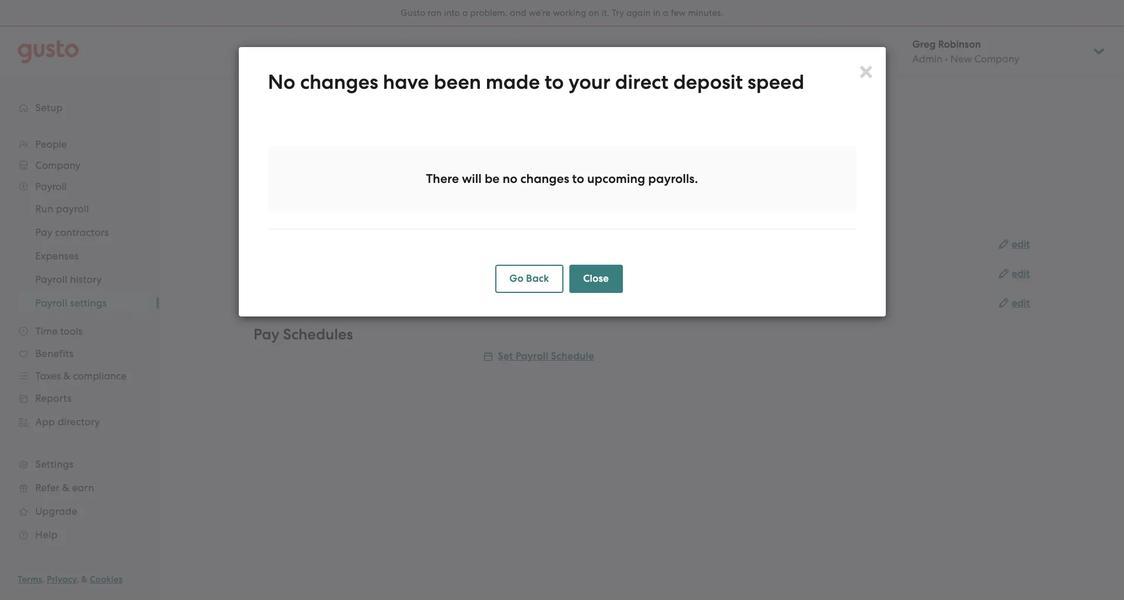 Task type: describe. For each thing, give the bounding box(es) containing it.
2 , from the left
[[77, 575, 79, 585]]

few
[[671, 8, 686, 18]]

pay
[[254, 326, 280, 344]]

pay schedules
[[254, 326, 353, 344]]

account menu element
[[898, 26, 1107, 77]]

working
[[553, 8, 587, 18]]

set payroll schedule link
[[484, 350, 595, 363]]

go
[[510, 273, 524, 285]]

edit for second edit button
[[1012, 268, 1031, 280]]

home image
[[18, 40, 79, 63]]

schedule
[[551, 350, 595, 363]]

× button
[[859, 56, 874, 85]]

direct
[[616, 70, 669, 94]]

1 vertical spatial changes
[[521, 171, 570, 187]]

have
[[383, 70, 429, 94]]

there will be no changes to upcoming payrolls.
[[426, 171, 699, 187]]

terms
[[18, 575, 42, 585]]

to for made
[[545, 70, 564, 94]]

it.
[[602, 8, 610, 18]]

be
[[485, 171, 500, 187]]

1 edit button from the top
[[999, 238, 1031, 252]]

privacy link
[[47, 575, 77, 585]]

ran
[[428, 8, 442, 18]]

go back button
[[496, 265, 564, 293]]

again
[[627, 8, 651, 18]]

terms link
[[18, 575, 42, 585]]

made
[[486, 70, 540, 94]]

3 edit button from the top
[[999, 297, 1031, 311]]

try
[[612, 8, 625, 18]]

on
[[589, 8, 600, 18]]

2 a from the left
[[663, 8, 669, 18]]

gusto ran into a problem, and we're working on it. try again in a few minutes.
[[401, 8, 724, 18]]

&
[[81, 575, 88, 585]]

schedules
[[283, 326, 353, 344]]

your
[[569, 70, 611, 94]]

will
[[462, 171, 482, 187]]

show details
[[484, 268, 543, 280]]

no changes have been made to your direct deposit speed
[[268, 70, 805, 94]]

close button
[[570, 265, 623, 293]]

payrolls.
[[649, 171, 699, 187]]

problem,
[[471, 8, 508, 18]]

into
[[444, 8, 460, 18]]

cookies button
[[90, 573, 123, 587]]



Task type: locate. For each thing, give the bounding box(es) containing it.
minutes.
[[689, 8, 724, 18]]

0 horizontal spatial a
[[463, 8, 468, 18]]

back
[[526, 273, 550, 285]]

changes right the no
[[521, 171, 570, 187]]

1 horizontal spatial ,
[[77, 575, 79, 585]]

details
[[512, 268, 543, 280]]

no
[[503, 171, 518, 187]]

1 a from the left
[[463, 8, 468, 18]]

2 vertical spatial edit
[[1012, 297, 1031, 310]]

1 vertical spatial to
[[573, 171, 585, 187]]

gusto
[[484, 297, 518, 309]]

a
[[463, 8, 468, 18], [663, 8, 669, 18]]

we're
[[529, 8, 551, 18]]

, left privacy
[[42, 575, 45, 585]]

settings button
[[254, 157, 306, 185]]

0 horizontal spatial to
[[545, 70, 564, 94]]

upcoming
[[588, 171, 646, 187]]

no
[[268, 70, 296, 94]]

1 edit from the top
[[1012, 238, 1031, 251]]

edit button
[[999, 238, 1031, 252], [999, 267, 1031, 281], [999, 297, 1031, 311]]

settings tab panel
[[254, 195, 1031, 379]]

edit
[[1012, 238, 1031, 251], [1012, 268, 1031, 280], [1012, 297, 1031, 310]]

edit for 1st edit button from the bottom of the settings tab panel
[[1012, 297, 1031, 310]]

to for changes
[[573, 171, 585, 187]]

0 vertical spatial edit
[[1012, 238, 1031, 251]]

0 vertical spatial edit button
[[999, 238, 1031, 252]]

cookies
[[90, 575, 123, 585]]

deposit
[[674, 70, 743, 94]]

0 vertical spatial changes
[[300, 70, 378, 94]]

a right in
[[663, 8, 669, 18]]

changes
[[300, 70, 378, 94], [521, 171, 570, 187]]

speed
[[748, 70, 805, 94]]

, left &
[[77, 575, 79, 585]]

in
[[654, 8, 661, 18]]

1 , from the left
[[42, 575, 45, 585]]

there
[[426, 171, 459, 187]]

edit for 1st edit button from the top of the settings tab panel
[[1012, 238, 1031, 251]]

to left the your
[[545, 70, 564, 94]]

and
[[510, 8, 527, 18]]

to left upcoming at the top right of the page
[[573, 171, 585, 187]]

0 vertical spatial to
[[545, 70, 564, 94]]

gusto
[[401, 8, 426, 18]]

general
[[254, 195, 310, 213]]

go back
[[510, 273, 550, 285]]

2 edit from the top
[[1012, 268, 1031, 280]]

1 vertical spatial edit
[[1012, 268, 1031, 280]]

close
[[584, 273, 609, 285]]

1 horizontal spatial a
[[663, 8, 669, 18]]

2 vertical spatial edit button
[[999, 297, 1031, 311]]

terms , privacy , & cookies
[[18, 575, 123, 585]]

set
[[498, 350, 513, 363]]

set payroll schedule
[[498, 350, 595, 363]]

1 horizontal spatial to
[[573, 171, 585, 187]]

1 vertical spatial edit button
[[999, 267, 1031, 281]]

to
[[545, 70, 564, 94], [573, 171, 585, 187]]

0 horizontal spatial ,
[[42, 575, 45, 585]]

0 horizontal spatial changes
[[300, 70, 378, 94]]

,
[[42, 575, 45, 585], [77, 575, 79, 585]]

×
[[859, 56, 874, 85]]

2 edit button from the top
[[999, 267, 1031, 281]]

a right the into on the left of the page
[[463, 8, 468, 18]]

been
[[434, 70, 481, 94]]

1 horizontal spatial changes
[[521, 171, 570, 187]]

payroll
[[516, 350, 549, 363]]

privacy
[[47, 575, 77, 585]]

settings
[[263, 166, 297, 177]]

changes right no
[[300, 70, 378, 94]]

3 edit from the top
[[1012, 297, 1031, 310]]

show
[[484, 268, 509, 280]]



Task type: vqa. For each thing, say whether or not it's contained in the screenshot.
you?
no



